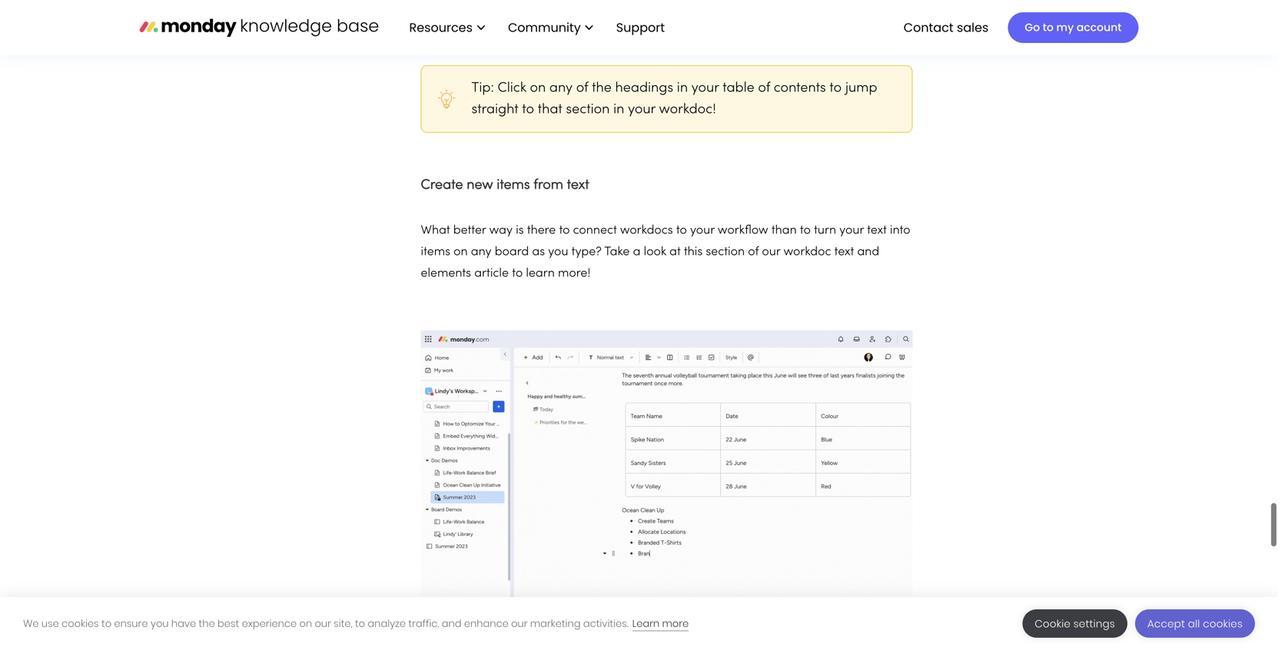 Task type: locate. For each thing, give the bounding box(es) containing it.
1 vertical spatial the
[[199, 618, 215, 631]]

go to my account
[[1025, 20, 1122, 35]]

items right "new"
[[497, 179, 530, 192]]

in up workdoc!
[[677, 82, 688, 95]]

the left headings
[[592, 82, 612, 95]]

the left the best
[[199, 618, 215, 631]]

that
[[538, 103, 562, 116]]

items inside what better way is there to connect workdocs to your workflow than to turn your text into items on any board as you type? take a look at this section of our workdoc text and elements article to learn more!
[[421, 247, 450, 258]]

1 horizontal spatial text
[[834, 247, 854, 258]]

1 horizontal spatial in
[[677, 82, 688, 95]]

learn
[[632, 618, 660, 631]]

contents
[[774, 82, 826, 95]]

section inside click on any of the headings in your table of contents to jump straight to that section in your workdoc!
[[566, 103, 610, 116]]

section down workflow
[[706, 247, 745, 258]]

elements
[[421, 268, 471, 280]]

connect
[[573, 225, 617, 237]]

section inside what better way is there to connect workdocs to your workflow than to turn your text into items on any board as you type? take a look at this section of our workdoc text and elements article to learn more!
[[706, 247, 745, 258]]

to right go
[[1043, 20, 1054, 35]]

learn
[[526, 268, 555, 280]]

0 horizontal spatial on
[[299, 618, 312, 631]]

0 horizontal spatial text
[[567, 179, 589, 192]]

the inside click on any of the headings in your table of contents to jump straight to that section in your workdoc!
[[592, 82, 612, 95]]

accept all cookies button
[[1135, 610, 1255, 639]]

0 vertical spatial in
[[677, 82, 688, 95]]

you right as
[[548, 247, 568, 258]]

into
[[890, 225, 910, 237]]

workflow
[[718, 225, 768, 237]]

straight
[[472, 103, 518, 116]]

turn
[[814, 225, 836, 237]]

table
[[723, 82, 755, 95]]

our down than
[[762, 247, 780, 258]]

way
[[489, 225, 513, 237]]

contact
[[904, 19, 954, 36]]

you left have
[[151, 618, 169, 631]]

on inside what better way is there to connect workdocs to your workflow than to turn your text into items on any board as you type? take a look at this section of our workdoc text and elements article to learn more!
[[454, 247, 468, 258]]

our
[[762, 247, 780, 258], [315, 618, 331, 631], [511, 618, 528, 631]]

2 horizontal spatial on
[[530, 82, 546, 95]]

ensure
[[114, 618, 148, 631]]

1 cookies from the left
[[62, 618, 99, 631]]

group image
[[421, 0, 913, 53]]

click on any of the headings in your table of contents to jump straight to that section in your workdoc!
[[472, 82, 877, 116]]

cookies inside button
[[1203, 618, 1243, 632]]

our left site, at the left bottom
[[315, 618, 331, 631]]

list
[[394, 0, 677, 55]]

the
[[592, 82, 612, 95], [199, 618, 215, 631]]

0 vertical spatial the
[[592, 82, 612, 95]]

monday.com logo image
[[139, 11, 379, 43]]

from
[[534, 179, 563, 192]]

workdocs
[[620, 225, 673, 237]]

workdoc!
[[659, 103, 716, 116]]

in down headings
[[613, 103, 624, 116]]

and right workdoc
[[857, 247, 879, 258]]

of left headings
[[576, 82, 588, 95]]

items down what
[[421, 247, 450, 258]]

0 vertical spatial and
[[857, 247, 879, 258]]

0 horizontal spatial any
[[471, 247, 492, 258]]

1 horizontal spatial the
[[592, 82, 612, 95]]

to inside 'link'
[[1043, 20, 1054, 35]]

section right that
[[566, 103, 610, 116]]

on up that
[[530, 82, 546, 95]]

1 horizontal spatial section
[[706, 247, 745, 258]]

cookies for all
[[1203, 618, 1243, 632]]

2 vertical spatial on
[[299, 618, 312, 631]]

text down turn
[[834, 247, 854, 258]]

to
[[1043, 20, 1054, 35], [830, 82, 842, 95], [522, 103, 534, 116], [559, 225, 570, 237], [676, 225, 687, 237], [800, 225, 811, 237], [512, 268, 523, 280], [101, 618, 112, 631], [355, 618, 365, 631]]

any up that
[[549, 82, 573, 95]]

and right traffic,
[[442, 618, 462, 631]]

0 horizontal spatial items
[[421, 247, 450, 258]]

1 horizontal spatial you
[[548, 247, 568, 258]]

text
[[567, 179, 589, 192], [867, 225, 887, 237], [834, 247, 854, 258]]

1 horizontal spatial any
[[549, 82, 573, 95]]

your
[[692, 82, 719, 95], [628, 103, 655, 116], [690, 225, 715, 237], [840, 225, 864, 237]]

as
[[532, 247, 545, 258]]

1 vertical spatial any
[[471, 247, 492, 258]]

than
[[772, 225, 797, 237]]

we
[[23, 618, 39, 631]]

1 horizontal spatial cookies
[[1203, 618, 1243, 632]]

0 vertical spatial section
[[566, 103, 610, 116]]

1 vertical spatial and
[[442, 618, 462, 631]]

any
[[549, 82, 573, 95], [471, 247, 492, 258]]

dialog
[[0, 598, 1278, 651]]

on
[[530, 82, 546, 95], [454, 247, 468, 258], [299, 618, 312, 631]]

0 horizontal spatial the
[[199, 618, 215, 631]]

this
[[684, 247, 703, 258]]

0 horizontal spatial and
[[442, 618, 462, 631]]

1 horizontal spatial and
[[857, 247, 879, 258]]

there
[[527, 225, 556, 237]]

1 vertical spatial in
[[613, 103, 624, 116]]

headings
[[615, 82, 673, 95]]

text left into
[[867, 225, 887, 237]]

traffic,
[[408, 618, 439, 631]]

cookie
[[1035, 618, 1071, 632]]

1 horizontal spatial our
[[511, 618, 528, 631]]

list containing resources
[[394, 0, 677, 55]]

0 vertical spatial any
[[549, 82, 573, 95]]

learn more link
[[632, 618, 689, 632]]

tip:
[[472, 82, 494, 95]]

cookies right all
[[1203, 618, 1243, 632]]

2 horizontal spatial our
[[762, 247, 780, 258]]

community link
[[500, 14, 601, 41]]

1 vertical spatial you
[[151, 618, 169, 631]]

cookies for use
[[62, 618, 99, 631]]

you
[[548, 247, 568, 258], [151, 618, 169, 631]]

and
[[857, 247, 879, 258], [442, 618, 462, 631]]

on down better
[[454, 247, 468, 258]]

of down workflow
[[748, 247, 759, 258]]

cookies right use at bottom
[[62, 618, 99, 631]]

look
[[644, 247, 666, 258]]

cookie settings button
[[1023, 610, 1127, 639]]

0 vertical spatial you
[[548, 247, 568, 258]]

more
[[662, 618, 689, 631]]

2 cookies from the left
[[1203, 618, 1243, 632]]

account
[[1077, 20, 1122, 35]]

any inside click on any of the headings in your table of contents to jump straight to that section in your workdoc!
[[549, 82, 573, 95]]

on right experience
[[299, 618, 312, 631]]

community
[[508, 19, 581, 36]]

1 vertical spatial on
[[454, 247, 468, 258]]

2 horizontal spatial text
[[867, 225, 887, 237]]

our inside what better way is there to connect workdocs to your workflow than to turn your text into items on any board as you type? take a look at this section of our workdoc text and elements article to learn more!
[[762, 247, 780, 258]]

1 vertical spatial section
[[706, 247, 745, 258]]

better
[[453, 225, 486, 237]]

0 horizontal spatial cookies
[[62, 618, 99, 631]]

is
[[516, 225, 524, 237]]

our right enhance
[[511, 618, 528, 631]]

support link
[[609, 14, 677, 41], [616, 19, 669, 36]]

create new items from text
[[421, 179, 589, 192]]

cookies
[[62, 618, 99, 631], [1203, 618, 1243, 632]]

text right from
[[567, 179, 589, 192]]

main element
[[394, 0, 1139, 55]]

1 horizontal spatial on
[[454, 247, 468, 258]]

1 horizontal spatial items
[[497, 179, 530, 192]]

1 vertical spatial text
[[867, 225, 887, 237]]

1 vertical spatial items
[[421, 247, 450, 258]]

in
[[677, 82, 688, 95], [613, 103, 624, 116]]

new
[[467, 179, 493, 192]]

experience
[[242, 618, 297, 631]]

your right turn
[[840, 225, 864, 237]]

0 vertical spatial on
[[530, 82, 546, 95]]

section
[[566, 103, 610, 116], [706, 247, 745, 258]]

any up article
[[471, 247, 492, 258]]

0 horizontal spatial section
[[566, 103, 610, 116]]

items
[[497, 179, 530, 192], [421, 247, 450, 258]]

to down board
[[512, 268, 523, 280]]

all
[[1188, 618, 1200, 632]]

of
[[576, 82, 588, 95], [758, 82, 770, 95], [748, 247, 759, 258]]



Task type: describe. For each thing, give the bounding box(es) containing it.
more!
[[558, 268, 591, 280]]

and inside dialog
[[442, 618, 462, 631]]

support
[[616, 19, 665, 36]]

site,
[[334, 618, 352, 631]]

go to my account link
[[1008, 12, 1139, 43]]

have
[[171, 618, 196, 631]]

take
[[604, 247, 630, 258]]

resources link
[[402, 14, 493, 41]]

settings
[[1073, 618, 1115, 632]]

sales
[[957, 19, 989, 36]]

you inside what better way is there to connect workdocs to your workflow than to turn your text into items on any board as you type? take a look at this section of our workdoc text and elements article to learn more!
[[548, 247, 568, 258]]

0 horizontal spatial in
[[613, 103, 624, 116]]

type?
[[572, 247, 602, 258]]

add image
[[421, 331, 913, 608]]

analyze
[[368, 618, 406, 631]]

go
[[1025, 20, 1040, 35]]

on inside click on any of the headings in your table of contents to jump straight to that section in your workdoc!
[[530, 82, 546, 95]]

to right "there" on the top
[[559, 225, 570, 237]]

and inside what better way is there to connect workdocs to your workflow than to turn your text into items on any board as you type? take a look at this section of our workdoc text and elements article to learn more!
[[857, 247, 879, 258]]

of right table
[[758, 82, 770, 95]]

at
[[670, 247, 681, 258]]

activities.
[[583, 618, 628, 631]]

board
[[495, 247, 529, 258]]

contact sales
[[904, 19, 989, 36]]

click
[[498, 82, 526, 95]]

to left turn
[[800, 225, 811, 237]]

to up at
[[676, 225, 687, 237]]

what
[[421, 225, 450, 237]]

any inside what better way is there to connect workdocs to your workflow than to turn your text into items on any board as you type? take a look at this section of our workdoc text and elements article to learn more!
[[471, 247, 492, 258]]

best
[[218, 618, 239, 631]]

your up workdoc!
[[692, 82, 719, 95]]

a
[[633, 247, 641, 258]]

contact sales link
[[896, 14, 996, 41]]

enhance
[[464, 618, 509, 631]]

resources
[[409, 19, 473, 36]]

to left ensure
[[101, 618, 112, 631]]

accept all cookies
[[1147, 618, 1243, 632]]

dialog containing cookie settings
[[0, 598, 1278, 651]]

what better way is there to connect workdocs to your workflow than to turn your text into items on any board as you type? take a look at this section of our workdoc text and elements article to learn more!
[[421, 225, 910, 280]]

2 vertical spatial text
[[834, 247, 854, 258]]

0 vertical spatial text
[[567, 179, 589, 192]]

marketing
[[530, 618, 581, 631]]

my
[[1056, 20, 1074, 35]]

on inside dialog
[[299, 618, 312, 631]]

to left that
[[522, 103, 534, 116]]

to left jump
[[830, 82, 842, 95]]

cookie settings
[[1035, 618, 1115, 632]]

0 horizontal spatial our
[[315, 618, 331, 631]]

0 vertical spatial items
[[497, 179, 530, 192]]

of inside what better way is there to connect workdocs to your workflow than to turn your text into items on any board as you type? take a look at this section of our workdoc text and elements article to learn more!
[[748, 247, 759, 258]]

your up this
[[690, 225, 715, 237]]

we use cookies to ensure you have the best experience on our site, to analyze traffic, and enhance our marketing activities. learn more
[[23, 618, 689, 631]]

use
[[41, 618, 59, 631]]

0 horizontal spatial you
[[151, 618, 169, 631]]

your down headings
[[628, 103, 655, 116]]

accept
[[1147, 618, 1185, 632]]

workdoc
[[784, 247, 831, 258]]

jump
[[845, 82, 877, 95]]

create
[[421, 179, 463, 192]]

to right site, at the left bottom
[[355, 618, 365, 631]]

article
[[474, 268, 509, 280]]



Task type: vqa. For each thing, say whether or not it's contained in the screenshot.
better
yes



